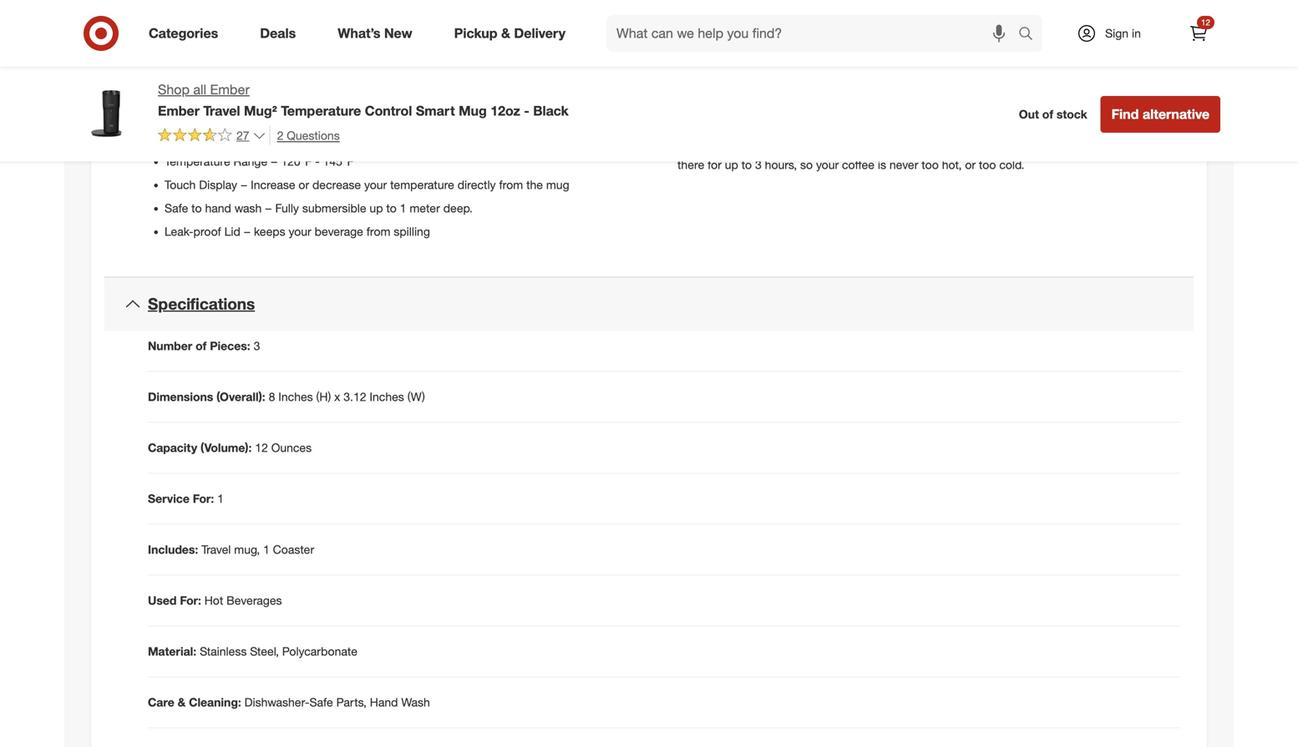Task type: vqa. For each thing, say whether or not it's contained in the screenshot.
Cart
no



Task type: locate. For each thing, give the bounding box(es) containing it.
travel up 'set'
[[906, 124, 935, 139]]

0 horizontal spatial 1
[[217, 492, 224, 506]]

– left 120°f
[[271, 154, 278, 169]]

inches left '(w)'
[[370, 390, 404, 404]]

keeps left it
[[1128, 141, 1160, 155]]

from
[[499, 178, 523, 192], [367, 224, 391, 239]]

1 vertical spatial ember
[[158, 103, 200, 119]]

2 questions link
[[270, 126, 340, 145]]

- right the 12oz
[[524, 103, 530, 119]]

wash
[[235, 201, 262, 216]]

0 vertical spatial mug
[[828, 141, 851, 155]]

does
[[969, 124, 996, 139]]

& right care
[[178, 696, 186, 710]]

1 horizontal spatial mug
[[828, 141, 851, 155]]

0 vertical spatial or
[[965, 158, 976, 172]]

& for care
[[178, 696, 186, 710]]

used for: hot beverages
[[148, 594, 282, 608]]

submersible
[[302, 201, 366, 216]]

0 vertical spatial 1
[[400, 201, 406, 216]]

you
[[890, 141, 909, 155]]

3 left hour
[[333, 131, 340, 145]]

pickup & delivery
[[454, 25, 566, 41]]

life
[[413, 131, 432, 145]]

0 vertical spatial -
[[524, 103, 530, 119]]

–
[[323, 131, 330, 145], [271, 154, 278, 169], [241, 178, 248, 192], [265, 201, 272, 216], [244, 224, 251, 239]]

3 left the hours, on the right top of the page
[[755, 158, 762, 172]]

12 right the in
[[1202, 17, 1211, 28]]

polycarbonate
[[282, 645, 358, 659]]

1 vertical spatial coffee
[[842, 158, 875, 172]]

& right pickup
[[501, 25, 511, 41]]

temperature up the meter
[[390, 178, 454, 192]]

temperature down in
[[165, 154, 230, 169]]

coaster
[[273, 543, 314, 557]]

the right the go,
[[848, 124, 865, 139]]

2 horizontal spatial ember
[[868, 124, 903, 139]]

(w)
[[408, 390, 425, 404]]

new
[[384, 25, 413, 41]]

2 battery from the left
[[372, 131, 410, 145]]

mug,
[[234, 543, 260, 557]]

1 vertical spatial the
[[526, 178, 543, 192]]

safe to hand wash – fully submersible up to 1 meter deep.
[[165, 201, 473, 216]]

travel
[[203, 103, 240, 119], [906, 124, 935, 139], [201, 543, 231, 557]]

0 horizontal spatial mug²
[[244, 103, 277, 119]]

from left spilling
[[367, 224, 391, 239]]

details button
[[104, 40, 1194, 93]]

allows
[[854, 141, 887, 155]]

0 vertical spatial travel
[[203, 103, 240, 119]]

mug inside 'designed to be used on-the-go, the  ember travel mug² does more than simply keep your coffee hot. our smart heated travel mug allows you to set an exact drinking temperature and keeps it there for up to 3 hours, so your coffee is never too hot, or too cold.'
[[828, 141, 851, 155]]

inches right 8
[[278, 390, 313, 404]]

2 horizontal spatial 3
[[755, 158, 762, 172]]

1 too from the left
[[922, 158, 939, 172]]

0 vertical spatial the
[[848, 124, 865, 139]]

2 too from the left
[[979, 158, 996, 172]]

for: right service
[[193, 492, 214, 506]]

1 inches from the left
[[278, 390, 313, 404]]

0 vertical spatial up
[[725, 158, 739, 172]]

– right lid
[[244, 224, 251, 239]]

sign in link
[[1063, 15, 1167, 52]]

keeps
[[1128, 141, 1160, 155], [254, 224, 285, 239]]

0 horizontal spatial inches
[[278, 390, 313, 404]]

temperature up questions
[[281, 103, 361, 119]]

0 vertical spatial from
[[499, 178, 523, 192]]

1 vertical spatial &
[[178, 696, 186, 710]]

0 vertical spatial coffee
[[1147, 124, 1180, 139]]

1 vertical spatial of
[[196, 339, 207, 353]]

1 horizontal spatial too
[[979, 158, 996, 172]]

pickup
[[454, 25, 498, 41]]

3
[[333, 131, 340, 145], [755, 158, 762, 172], [254, 339, 260, 353]]

of left the pieces:
[[196, 339, 207, 353]]

1
[[400, 201, 406, 216], [217, 492, 224, 506], [263, 543, 270, 557]]

& inside "link"
[[501, 25, 511, 41]]

safe
[[165, 201, 188, 216], [310, 696, 333, 710]]

(h)
[[316, 390, 331, 404]]

your down fully
[[289, 224, 311, 239]]

1 vertical spatial -
[[315, 154, 320, 169]]

mug down black
[[546, 178, 570, 192]]

for
[[708, 158, 722, 172]]

0 vertical spatial 12
[[1202, 17, 1211, 28]]

– left fully
[[265, 201, 272, 216]]

mug
[[459, 103, 487, 119]]

safe left the 'parts,'
[[310, 696, 333, 710]]

for:
[[193, 492, 214, 506], [180, 594, 201, 608]]

of up than
[[1043, 107, 1054, 122]]

shop all ember ember travel mug² temperature control smart mug 12oz - black
[[158, 81, 569, 119]]

what's
[[338, 25, 381, 41]]

mug
[[828, 141, 851, 155], [546, 178, 570, 192]]

1 horizontal spatial keeps
[[1128, 141, 1160, 155]]

2 vertical spatial ember
[[868, 124, 903, 139]]

2 inches from the left
[[370, 390, 404, 404]]

service for: 1
[[148, 492, 224, 506]]

0 horizontal spatial -
[[315, 154, 320, 169]]

1 horizontal spatial mug²
[[939, 124, 966, 139]]

1 horizontal spatial coffee
[[1147, 124, 1180, 139]]

3 right the pieces:
[[254, 339, 260, 353]]

too
[[922, 158, 939, 172], [979, 158, 996, 172]]

1 horizontal spatial of
[[1043, 107, 1054, 122]]

to left "hand"
[[192, 201, 202, 216]]

of for out
[[1043, 107, 1054, 122]]

0 vertical spatial 3
[[333, 131, 340, 145]]

deals
[[260, 25, 296, 41]]

ember right all
[[210, 81, 250, 98]]

ember
[[210, 81, 250, 98], [158, 103, 200, 119], [868, 124, 903, 139]]

0 horizontal spatial too
[[922, 158, 939, 172]]

too down 'set'
[[922, 158, 939, 172]]

1 vertical spatial or
[[299, 178, 309, 192]]

1 right "mug," in the bottom left of the page
[[263, 543, 270, 557]]

12 left ounces
[[255, 441, 268, 455]]

0 vertical spatial keeps
[[1128, 141, 1160, 155]]

mug² up an
[[939, 124, 966, 139]]

delivery
[[514, 25, 566, 41]]

travel left "mug," in the bottom left of the page
[[201, 543, 231, 557]]

– up wash
[[241, 178, 248, 192]]

or down 120°f
[[299, 178, 309, 192]]

1 vertical spatial for:
[[180, 594, 201, 608]]

1 vertical spatial 12
[[255, 441, 268, 455]]

number of pieces: 3
[[148, 339, 260, 353]]

the right directly
[[526, 178, 543, 192]]

&
[[501, 25, 511, 41], [178, 696, 186, 710]]

search
[[1011, 27, 1051, 43]]

the
[[848, 124, 865, 139], [526, 178, 543, 192]]

decrease
[[313, 178, 361, 192]]

1 horizontal spatial safe
[[310, 696, 333, 710]]

temperature range – 120°f - 145°f
[[165, 154, 354, 169]]

1 battery from the left
[[281, 131, 320, 145]]

or inside 'designed to be used on-the-go, the  ember travel mug² does more than simply keep your coffee hot. our smart heated travel mug allows you to set an exact drinking temperature and keeps it there for up to 3 hours, so your coffee is never too hot, or too cold.'
[[965, 158, 976, 172]]

image of ember travel mug² temperature control smart mug 12oz - black image
[[78, 80, 145, 147]]

0 horizontal spatial temperature
[[390, 178, 454, 192]]

1 horizontal spatial inches
[[370, 390, 404, 404]]

go,
[[829, 124, 845, 139]]

1 vertical spatial 3
[[755, 158, 762, 172]]

temperature
[[1038, 141, 1102, 155], [390, 178, 454, 192]]

travel up "27" link
[[203, 103, 240, 119]]

0 vertical spatial of
[[1043, 107, 1054, 122]]

drinking
[[993, 141, 1035, 155]]

touch display – increase or decrease your temperature directly from the mug
[[165, 178, 570, 192]]

0 vertical spatial &
[[501, 25, 511, 41]]

there
[[678, 158, 705, 172]]

1 horizontal spatial -
[[524, 103, 530, 119]]

ember up the you
[[868, 124, 903, 139]]

mug down the go,
[[828, 141, 851, 155]]

up right for
[[725, 158, 739, 172]]

too down exact
[[979, 158, 996, 172]]

0 horizontal spatial &
[[178, 696, 186, 710]]

1 vertical spatial 1
[[217, 492, 224, 506]]

increase
[[251, 178, 295, 192]]

1 vertical spatial from
[[367, 224, 391, 239]]

1 horizontal spatial battery
[[372, 131, 410, 145]]

2 horizontal spatial 1
[[400, 201, 406, 216]]

0 horizontal spatial or
[[299, 178, 309, 192]]

alternative
[[1143, 106, 1210, 122]]

0 horizontal spatial safe
[[165, 201, 188, 216]]

1 horizontal spatial ember
[[210, 81, 250, 98]]

0 vertical spatial temperature
[[1038, 141, 1102, 155]]

your
[[1121, 124, 1144, 139], [816, 158, 839, 172], [364, 178, 387, 192], [289, 224, 311, 239]]

number
[[148, 339, 192, 353]]

1 left the meter
[[400, 201, 406, 216]]

1 horizontal spatial or
[[965, 158, 976, 172]]

- left 145°f
[[315, 154, 320, 169]]

1 horizontal spatial the
[[848, 124, 865, 139]]

safe up "leak-"
[[165, 201, 188, 216]]

ounces
[[271, 441, 312, 455]]

spilling
[[394, 224, 430, 239]]

0 vertical spatial mug²
[[244, 103, 277, 119]]

from right directly
[[499, 178, 523, 192]]

1 horizontal spatial 12
[[1202, 17, 1211, 28]]

mug² inside shop all ember ember travel mug² temperature control smart mug 12oz - black
[[244, 103, 277, 119]]

up down touch display – increase or decrease your temperature directly from the mug
[[370, 201, 383, 216]]

inches
[[278, 390, 313, 404], [370, 390, 404, 404]]

0 vertical spatial safe
[[165, 201, 188, 216]]

2 vertical spatial 1
[[263, 543, 270, 557]]

0 horizontal spatial 3
[[254, 339, 260, 353]]

12
[[1202, 17, 1211, 28], [255, 441, 268, 455]]

temperature
[[281, 103, 361, 119], [165, 154, 230, 169]]

1 down (volume):
[[217, 492, 224, 506]]

highlights
[[148, 100, 212, 116]]

0 vertical spatial temperature
[[281, 103, 361, 119]]

stock
[[1057, 107, 1088, 122]]

1 vertical spatial mug
[[546, 178, 570, 192]]

-
[[524, 103, 530, 119], [315, 154, 320, 169]]

deep.
[[443, 201, 473, 216]]

1 vertical spatial mug²
[[939, 124, 966, 139]]

be
[[744, 124, 758, 139]]

heated
[[757, 141, 793, 155]]

search button
[[1011, 15, 1051, 55]]

1 vertical spatial up
[[370, 201, 383, 216]]

1 horizontal spatial up
[[725, 158, 739, 172]]

questions
[[287, 128, 340, 143]]

an
[[945, 141, 958, 155]]

what's new
[[338, 25, 413, 41]]

1 vertical spatial keeps
[[254, 224, 285, 239]]

0 vertical spatial for:
[[193, 492, 214, 506]]

temperature inside 'designed to be used on-the-go, the  ember travel mug² does more than simply keep your coffee hot. our smart heated travel mug allows you to set an exact drinking temperature and keeps it there for up to 3 hours, so your coffee is never too hot, or too cold.'
[[1038, 141, 1102, 155]]

or down exact
[[965, 158, 976, 172]]

0 horizontal spatial of
[[196, 339, 207, 353]]

hot,
[[942, 158, 962, 172]]

designed
[[678, 124, 727, 139]]

coffee up it
[[1147, 124, 1180, 139]]

1 vertical spatial temperature
[[165, 154, 230, 169]]

0 horizontal spatial battery
[[281, 131, 320, 145]]

material: stainless steel, polycarbonate
[[148, 645, 358, 659]]

all
[[193, 81, 206, 98]]

1 horizontal spatial temperature
[[1038, 141, 1102, 155]]

mug²
[[244, 103, 277, 119], [939, 124, 966, 139]]

keeps down fully
[[254, 224, 285, 239]]

1 horizontal spatial temperature
[[281, 103, 361, 119]]

0 vertical spatial ember
[[210, 81, 250, 98]]

1 horizontal spatial &
[[501, 25, 511, 41]]

your right so
[[816, 158, 839, 172]]

coffee down allows
[[842, 158, 875, 172]]

ember down 'shop'
[[158, 103, 200, 119]]

for: left hot
[[180, 594, 201, 608]]

temperature down simply
[[1038, 141, 1102, 155]]

1 vertical spatial travel
[[906, 124, 935, 139]]

out of stock
[[1019, 107, 1088, 122]]

0 horizontal spatial temperature
[[165, 154, 230, 169]]

mug² up 27
[[244, 103, 277, 119]]

in
[[193, 131, 202, 145]]

find
[[1112, 106, 1139, 122]]

control
[[365, 103, 412, 119]]

set
[[926, 141, 942, 155]]



Task type: describe. For each thing, give the bounding box(es) containing it.
hot
[[205, 594, 223, 608]]

categories link
[[135, 15, 239, 52]]

0 horizontal spatial ember
[[158, 103, 200, 119]]

beverages
[[227, 594, 282, 608]]

27 link
[[158, 126, 266, 146]]

hot.
[[678, 141, 697, 155]]

– up 145°f
[[323, 131, 330, 145]]

to left 'set'
[[912, 141, 922, 155]]

designed to be used on-the-go, the  ember travel mug² does more than simply keep your coffee hot. our smart heated travel mug allows you to set an exact drinking temperature and keeps it there for up to 3 hours, so your coffee is never too hot, or too cold.
[[678, 124, 1180, 172]]

travel
[[796, 141, 824, 155]]

service
[[148, 492, 190, 506]]

the inside 'designed to be used on-the-go, the  ember travel mug² does more than simply keep your coffee hot. our smart heated travel mug allows you to set an exact drinking temperature and keeps it there for up to 3 hours, so your coffee is never too hot, or too cold.'
[[848, 124, 865, 139]]

meter
[[410, 201, 440, 216]]

2 vertical spatial travel
[[201, 543, 231, 557]]

3 inside 'designed to be used on-the-go, the  ember travel mug² does more than simply keep your coffee hot. our smart heated travel mug allows you to set an exact drinking temperature and keeps it there for up to 3 hours, so your coffee is never too hot, or too cold.'
[[755, 158, 762, 172]]

care
[[148, 696, 174, 710]]

range
[[234, 154, 268, 169]]

includes: travel mug, 1 coaster
[[148, 543, 314, 557]]

27
[[236, 128, 249, 143]]

2 vertical spatial 3
[[254, 339, 260, 353]]

includes:
[[148, 543, 198, 557]]

of for number
[[196, 339, 207, 353]]

12oz
[[491, 103, 520, 119]]

sign
[[1106, 26, 1129, 41]]

touch
[[165, 178, 196, 192]]

- inside shop all ember ember travel mug² temperature control smart mug 12oz - black
[[524, 103, 530, 119]]

travel inside shop all ember ember travel mug² temperature control smart mug 12oz - black
[[203, 103, 240, 119]]

0 horizontal spatial from
[[367, 224, 391, 239]]

and
[[1105, 141, 1125, 155]]

find alternative button
[[1101, 96, 1221, 133]]

0 horizontal spatial coffee
[[842, 158, 875, 172]]

specifications button
[[104, 278, 1194, 331]]

ember inside 'designed to be used on-the-go, the  ember travel mug² does more than simply keep your coffee hot. our smart heated travel mug allows you to set an exact drinking temperature and keeps it there for up to 3 hours, so your coffee is never too hot, or too cold.'
[[868, 124, 903, 139]]

directly
[[458, 178, 496, 192]]

1 horizontal spatial 1
[[263, 543, 270, 557]]

mug² inside 'designed to be used on-the-go, the  ember travel mug² does more than simply keep your coffee hot. our smart heated travel mug allows you to set an exact drinking temperature and keeps it there for up to 3 hours, so your coffee is never too hot, or too cold.'
[[939, 124, 966, 139]]

built-in rechargeable battery – 3 hour battery life
[[165, 131, 432, 145]]

(volume):
[[201, 441, 252, 455]]

1 horizontal spatial 3
[[333, 131, 340, 145]]

3.12
[[344, 390, 366, 404]]

keep
[[1092, 124, 1118, 139]]

x
[[334, 390, 340, 404]]

display
[[199, 178, 237, 192]]

find alternative
[[1112, 106, 1210, 122]]

0 horizontal spatial 12
[[255, 441, 268, 455]]

hour
[[343, 131, 368, 145]]

8
[[269, 390, 275, 404]]

than
[[1029, 124, 1052, 139]]

hand
[[370, 696, 398, 710]]

black
[[533, 103, 569, 119]]

proof
[[193, 224, 221, 239]]

hand
[[205, 201, 231, 216]]

steel,
[[250, 645, 279, 659]]

What can we help you find? suggestions appear below search field
[[607, 15, 1023, 52]]

used
[[148, 594, 177, 608]]

wash
[[401, 696, 430, 710]]

capacity (volume): 12  ounces
[[148, 441, 312, 455]]

0 horizontal spatial the
[[526, 178, 543, 192]]

specifications
[[148, 295, 255, 314]]

1 vertical spatial safe
[[310, 696, 333, 710]]

1 horizontal spatial from
[[499, 178, 523, 192]]

sign in
[[1106, 26, 1141, 41]]

temperature inside shop all ember ember travel mug² temperature control smart mug 12oz - black
[[281, 103, 361, 119]]

dishwasher-
[[245, 696, 310, 710]]

capacity
[[148, 441, 197, 455]]

up inside 'designed to be used on-the-go, the  ember travel mug² does more than simply keep your coffee hot. our smart heated travel mug allows you to set an exact drinking temperature and keeps it there for up to 3 hours, so your coffee is never too hot, or too cold.'
[[725, 158, 739, 172]]

to left be
[[731, 124, 741, 139]]

2 questions
[[277, 128, 340, 143]]

to up spilling
[[386, 201, 397, 216]]

pickup & delivery link
[[440, 15, 587, 52]]

leak-
[[165, 224, 193, 239]]

0 horizontal spatial mug
[[546, 178, 570, 192]]

keeps inside 'designed to be used on-the-go, the  ember travel mug² does more than simply keep your coffee hot. our smart heated travel mug allows you to set an exact drinking temperature and keeps it there for up to 3 hours, so your coffee is never too hot, or too cold.'
[[1128, 141, 1160, 155]]

more
[[999, 124, 1026, 139]]

pieces:
[[210, 339, 250, 353]]

1 vertical spatial temperature
[[390, 178, 454, 192]]

leak-proof lid – keeps your beverage from spilling
[[165, 224, 430, 239]]

it
[[1163, 141, 1169, 155]]

your right decrease
[[364, 178, 387, 192]]

0 horizontal spatial keeps
[[254, 224, 285, 239]]

lid
[[224, 224, 240, 239]]

so
[[801, 158, 813, 172]]

cold.
[[1000, 158, 1025, 172]]

0 horizontal spatial up
[[370, 201, 383, 216]]

smart
[[723, 141, 754, 155]]

material:
[[148, 645, 197, 659]]

dimensions (overall): 8 inches (h) x 3.12 inches (w)
[[148, 390, 425, 404]]

smart
[[416, 103, 455, 119]]

fully
[[275, 201, 299, 216]]

categories
[[149, 25, 218, 41]]

is
[[878, 158, 887, 172]]

shop
[[158, 81, 190, 98]]

12 link
[[1181, 15, 1217, 52]]

deals link
[[246, 15, 317, 52]]

built-
[[165, 131, 193, 145]]

& for pickup
[[501, 25, 511, 41]]

for: for service for:
[[193, 492, 214, 506]]

for: for used for:
[[180, 594, 201, 608]]

to down smart
[[742, 158, 752, 172]]

travel inside 'designed to be used on-the-go, the  ember travel mug² does more than simply keep your coffee hot. our smart heated travel mug allows you to set an exact drinking temperature and keeps it there for up to 3 hours, so your coffee is never too hot, or too cold.'
[[906, 124, 935, 139]]

on-
[[790, 124, 808, 139]]

your down find
[[1121, 124, 1144, 139]]



